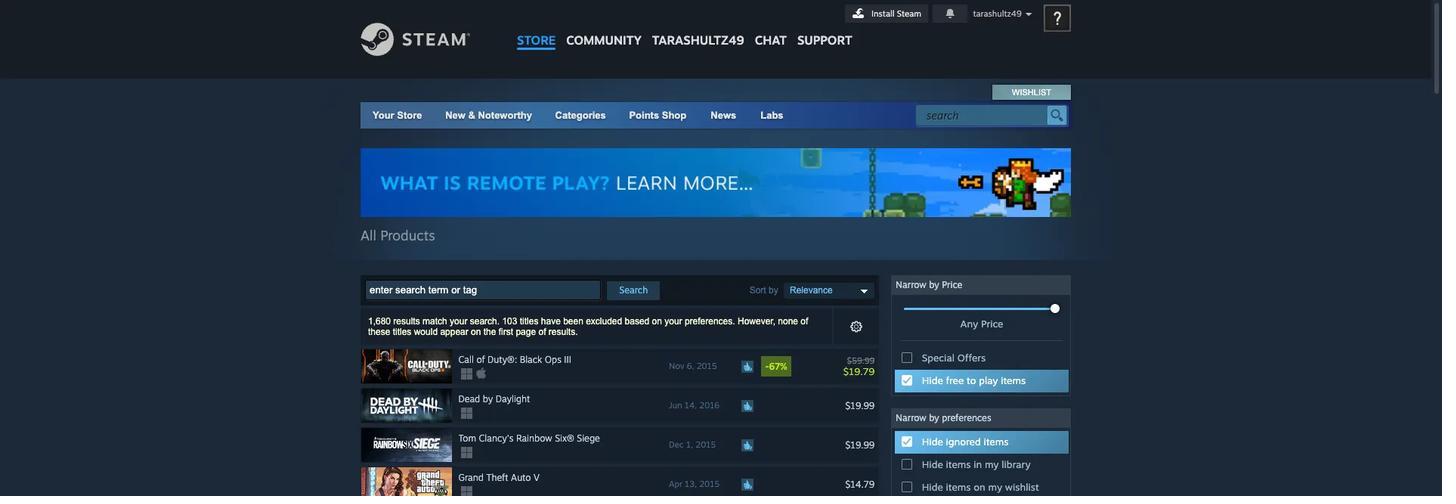 Task type: vqa. For each thing, say whether or not it's contained in the screenshot.
results.
yes



Task type: locate. For each thing, give the bounding box(es) containing it.
narrow
[[896, 279, 927, 290], [896, 412, 927, 424]]

page
[[516, 327, 536, 337]]

hide for hide ignored items
[[922, 436, 944, 448]]

0 vertical spatial 2015
[[697, 361, 717, 371]]

play
[[980, 374, 999, 386]]

based
[[625, 316, 650, 327]]

new & noteworthy link
[[446, 110, 532, 121]]

my left wishlist
[[989, 481, 1003, 493]]

hide down narrow by preferences
[[922, 436, 944, 448]]

0 vertical spatial my
[[985, 458, 999, 470]]

appear
[[440, 327, 469, 337]]

$19.99 for tom clancy's rainbow six® siege
[[846, 439, 875, 450]]

0 horizontal spatial price
[[942, 279, 963, 290]]

1 vertical spatial price
[[982, 318, 1004, 330]]

1 $19.99 from the top
[[846, 400, 875, 411]]

match
[[423, 316, 447, 327]]

chat link
[[750, 0, 793, 51]]

steam
[[897, 8, 922, 19]]

hide down hide ignored items
[[922, 458, 944, 470]]

ignored
[[946, 436, 981, 448]]

hide for hide free to play items
[[922, 374, 944, 386]]

on left the
[[471, 327, 481, 337]]

clancy's
[[479, 433, 514, 444]]

my
[[985, 458, 999, 470], [989, 481, 1003, 493]]

1 vertical spatial my
[[989, 481, 1003, 493]]

price right the any
[[982, 318, 1004, 330]]

2015 for siege
[[696, 439, 716, 450]]

$19.99 up $14.79
[[846, 439, 875, 450]]

1 horizontal spatial of
[[539, 327, 546, 337]]

hide for hide items on my wishlist
[[922, 481, 944, 493]]

jun
[[669, 400, 683, 411]]

1 horizontal spatial price
[[982, 318, 1004, 330]]

news
[[711, 110, 737, 121]]

on
[[652, 316, 662, 327], [471, 327, 481, 337], [974, 481, 986, 493]]

by left preferences
[[930, 412, 940, 424]]

None text field
[[365, 280, 601, 300]]

2 hide from the top
[[922, 436, 944, 448]]

by up special
[[930, 279, 940, 290]]

$19.99 for dead by daylight
[[846, 400, 875, 411]]

1 vertical spatial 2015
[[696, 439, 716, 450]]

items
[[1001, 374, 1026, 386], [984, 436, 1009, 448], [946, 458, 971, 470], [946, 481, 971, 493]]

of
[[801, 316, 809, 327], [539, 327, 546, 337], [477, 354, 485, 365]]

1 hide from the top
[[922, 374, 944, 386]]

community
[[567, 33, 642, 48]]

2015 right 6,
[[697, 361, 717, 371]]

my for on
[[989, 481, 1003, 493]]

price up the any
[[942, 279, 963, 290]]

sort
[[750, 285, 767, 295]]

items left in
[[946, 458, 971, 470]]

of right page
[[539, 327, 546, 337]]

1 your from the left
[[450, 316, 468, 327]]

2015 right 13,
[[700, 479, 720, 489]]

points
[[630, 110, 660, 121]]

to
[[967, 374, 977, 386]]

titles right these at the left of page
[[393, 327, 412, 337]]

by right dead
[[483, 393, 493, 405]]

1 horizontal spatial your
[[665, 316, 683, 327]]

offers
[[958, 352, 986, 364]]

1 vertical spatial $19.99
[[846, 439, 875, 450]]

by right 'sort'
[[769, 285, 779, 295]]

price
[[942, 279, 963, 290], [982, 318, 1004, 330]]

titles
[[520, 316, 539, 327], [393, 327, 412, 337]]

0 vertical spatial $19.99
[[846, 400, 875, 411]]

0 vertical spatial narrow
[[896, 279, 927, 290]]

1 narrow from the top
[[896, 279, 927, 290]]

your store link
[[373, 110, 422, 121]]

hide down hide items in my library
[[922, 481, 944, 493]]

on down in
[[974, 481, 986, 493]]

in
[[974, 458, 983, 470]]

products
[[381, 227, 435, 244]]

search button
[[608, 281, 660, 300]]

categories link
[[556, 110, 606, 121]]

2 $19.99 from the top
[[846, 439, 875, 450]]

narrow for any
[[896, 279, 927, 290]]

install steam link
[[846, 5, 929, 23]]

of right call
[[477, 354, 485, 365]]

any
[[961, 318, 979, 330]]

preferences.
[[685, 316, 736, 327]]

items down hide items in my library
[[946, 481, 971, 493]]

13,
[[685, 479, 697, 489]]

2015 right 1,
[[696, 439, 716, 450]]

support link
[[793, 0, 858, 51]]

dec
[[669, 439, 684, 450]]

by
[[930, 279, 940, 290], [769, 285, 779, 295], [483, 393, 493, 405], [930, 412, 940, 424]]

all
[[361, 227, 377, 244]]

your right the based
[[665, 316, 683, 327]]

2015
[[697, 361, 717, 371], [696, 439, 716, 450], [700, 479, 720, 489]]

call of duty®: black ops iii
[[459, 354, 572, 365]]

2015 for ops
[[697, 361, 717, 371]]

narrow by price
[[896, 279, 963, 290]]

1 vertical spatial tarashultz49
[[653, 33, 745, 48]]

community link
[[561, 0, 647, 55]]

2 narrow from the top
[[896, 412, 927, 424]]

1 vertical spatial narrow
[[896, 412, 927, 424]]

titles right '103'
[[520, 316, 539, 327]]

theft
[[487, 472, 509, 483]]

2 horizontal spatial on
[[974, 481, 986, 493]]

0 horizontal spatial your
[[450, 316, 468, 327]]

labs
[[761, 110, 784, 121]]

siege
[[577, 433, 600, 444]]

wishlist
[[1006, 481, 1040, 493]]

search.
[[470, 316, 500, 327]]

my right in
[[985, 458, 999, 470]]

store
[[517, 33, 556, 48]]

by for dead by daylight
[[483, 393, 493, 405]]

0 horizontal spatial tarashultz49
[[653, 33, 745, 48]]

wishlist link
[[994, 85, 1071, 100]]

your right the match
[[450, 316, 468, 327]]

4 hide from the top
[[922, 481, 944, 493]]

0 horizontal spatial on
[[471, 327, 481, 337]]

items up hide items in my library
[[984, 436, 1009, 448]]

tarashultz49 link
[[647, 0, 750, 55]]

3 hide from the top
[[922, 458, 944, 470]]

results.
[[549, 327, 578, 337]]

your
[[450, 316, 468, 327], [665, 316, 683, 327]]

tarashultz49
[[974, 8, 1022, 19], [653, 33, 745, 48]]

would
[[414, 327, 438, 337]]

$19.79
[[844, 365, 875, 377]]

duty®:
[[488, 354, 517, 365]]

$19.99 down $19.79
[[846, 400, 875, 411]]

0 vertical spatial tarashultz49
[[974, 8, 1022, 19]]

wishlist
[[1013, 88, 1052, 97]]

rainbow
[[516, 433, 553, 444]]

on right the based
[[652, 316, 662, 327]]

of right none
[[801, 316, 809, 327]]

nov 6, 2015
[[669, 361, 717, 371]]

ops
[[545, 354, 562, 365]]

search text field
[[927, 106, 1044, 126]]

hide left the free
[[922, 374, 944, 386]]



Task type: describe. For each thing, give the bounding box(es) containing it.
apr 13, 2015
[[669, 479, 720, 489]]

0 horizontal spatial of
[[477, 354, 485, 365]]

my for in
[[985, 458, 999, 470]]

by for narrow by preferences
[[930, 412, 940, 424]]

daylight
[[496, 393, 530, 405]]

hide items on my wishlist
[[922, 481, 1040, 493]]

store
[[397, 110, 422, 121]]

$59.99
[[848, 355, 875, 366]]

install steam
[[872, 8, 922, 19]]

free
[[946, 374, 965, 386]]

2 horizontal spatial of
[[801, 316, 809, 327]]

0 horizontal spatial titles
[[393, 327, 412, 337]]

-
[[765, 361, 770, 372]]

however,
[[738, 316, 776, 327]]

narrow for hide
[[896, 412, 927, 424]]

search
[[620, 284, 648, 296]]

labs link
[[749, 102, 796, 129]]

been
[[564, 316, 584, 327]]

67%
[[770, 361, 788, 372]]

items right play
[[1001, 374, 1026, 386]]

any price
[[961, 318, 1004, 330]]

2 vertical spatial 2015
[[700, 479, 720, 489]]

noteworthy
[[478, 110, 532, 121]]

grand
[[459, 472, 484, 483]]

1 horizontal spatial tarashultz49
[[974, 8, 1022, 19]]

hide ignored items
[[922, 436, 1009, 448]]

support
[[798, 33, 853, 48]]

tom
[[459, 433, 476, 444]]

new & noteworthy
[[446, 110, 532, 121]]

sort by
[[750, 285, 779, 295]]

categories
[[556, 110, 606, 121]]

black
[[520, 354, 542, 365]]

chat
[[755, 33, 787, 48]]

v
[[534, 472, 540, 483]]

special offers
[[922, 352, 986, 364]]

2016
[[700, 400, 720, 411]]

tom clancy's rainbow six® siege
[[459, 433, 600, 444]]

1 horizontal spatial titles
[[520, 316, 539, 327]]

call
[[459, 354, 474, 365]]

all products
[[361, 227, 435, 244]]

excluded
[[586, 316, 623, 327]]

dec 1, 2015
[[669, 439, 716, 450]]

1,680
[[368, 316, 391, 327]]

grand theft auto v
[[459, 472, 540, 483]]

0 vertical spatial price
[[942, 279, 963, 290]]

dead by daylight
[[459, 393, 530, 405]]

these
[[368, 327, 391, 337]]

first
[[499, 327, 514, 337]]

narrow by preferences
[[896, 412, 992, 424]]

iii
[[564, 354, 572, 365]]

six®
[[555, 433, 575, 444]]

hide items in my library
[[922, 458, 1031, 470]]

apr
[[669, 479, 683, 489]]

none
[[778, 316, 799, 327]]

1,
[[687, 439, 693, 450]]

the
[[484, 327, 496, 337]]

$14.79
[[846, 478, 875, 490]]

14,
[[685, 400, 697, 411]]

$59.99 $19.79
[[844, 355, 875, 377]]

library
[[1002, 458, 1031, 470]]

have
[[541, 316, 561, 327]]

your
[[373, 110, 395, 121]]

install
[[872, 8, 895, 19]]

results
[[394, 316, 420, 327]]

by for sort by
[[769, 285, 779, 295]]

hide for hide items in my library
[[922, 458, 944, 470]]

&
[[468, 110, 476, 121]]

by for narrow by price
[[930, 279, 940, 290]]

points shop link
[[617, 102, 699, 129]]

6,
[[687, 361, 695, 371]]

new
[[446, 110, 466, 121]]

nov
[[669, 361, 685, 371]]

auto
[[511, 472, 531, 483]]

2 your from the left
[[665, 316, 683, 327]]

preferences
[[942, 412, 992, 424]]

103
[[502, 316, 518, 327]]

your store
[[373, 110, 422, 121]]

dead
[[459, 393, 480, 405]]

special
[[922, 352, 955, 364]]

1,680 results match your search. 103 titles have been excluded based on your preferences. however, none of these titles would appear on the first page of results.
[[368, 316, 809, 337]]

-67%
[[765, 361, 788, 372]]

shop
[[662, 110, 687, 121]]

1 horizontal spatial on
[[652, 316, 662, 327]]



